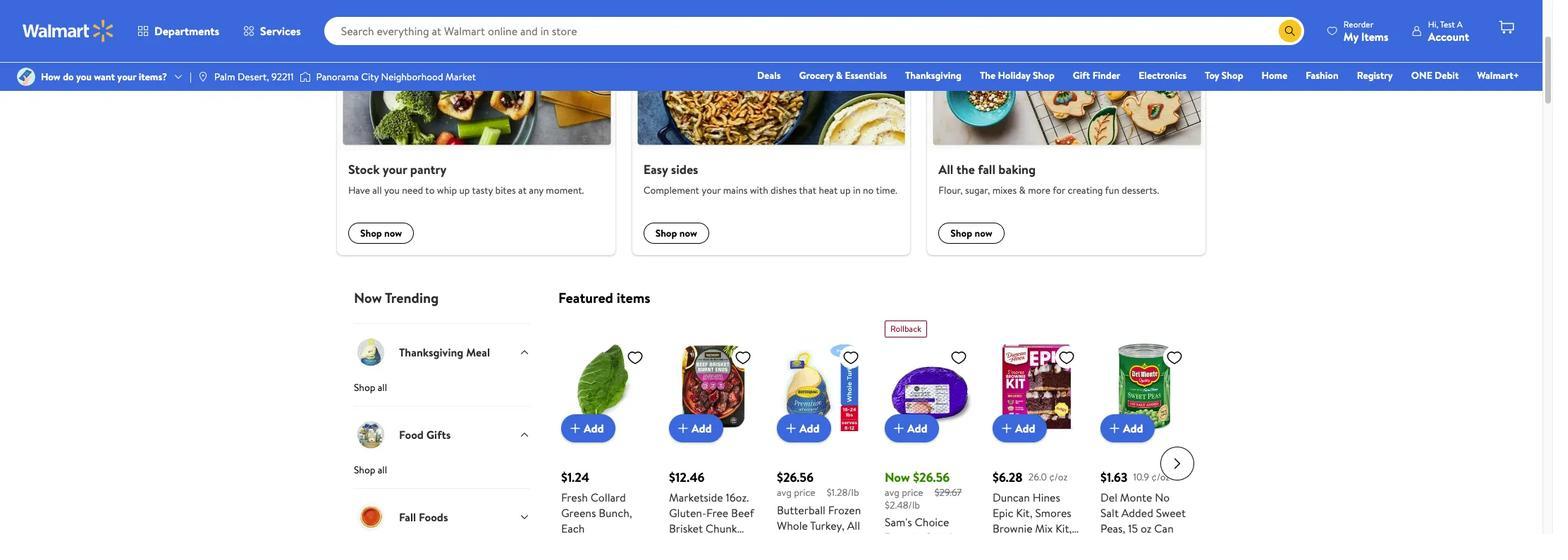 Task type: vqa. For each thing, say whether or not it's contained in the screenshot.
Have's the Shop now
yes



Task type: describe. For each thing, give the bounding box(es) containing it.
registry
[[1358, 68, 1394, 83]]

city
[[361, 70, 379, 84]]

$12.46
[[669, 469, 705, 487]]

free
[[707, 506, 729, 521]]

shop now for have
[[360, 227, 402, 241]]

add for the add button corresponding to 'fresh collard greens bunch, each' "image"
[[584, 421, 604, 437]]

registry link
[[1351, 68, 1400, 83]]

time.
[[876, 184, 898, 198]]

$1.24 fresh collard greens bunch, each
[[561, 469, 632, 535]]

panorama city neighborhood market
[[316, 70, 476, 84]]

$26.56 avg price
[[777, 469, 816, 500]]

featured items
[[559, 289, 651, 308]]

add for the add button for marketside 16oz. gluten-free beef brisket chunk burnt ends in sauce-naturally smoked image
[[692, 421, 712, 437]]

butterball frozen whole turkey, all natural, 16-24 lbs., serves 8-12 image
[[777, 344, 865, 432]]

pantry
[[410, 161, 447, 178]]

rollback
[[891, 323, 922, 335]]

list containing stock your pantry
[[329, 0, 1215, 256]]

how
[[41, 70, 61, 84]]

need
[[402, 184, 423, 198]]

gift finder
[[1073, 68, 1121, 83]]

departments
[[154, 23, 219, 39]]

thanksgiving for thanksgiving
[[906, 68, 962, 83]]

grocery
[[800, 68, 834, 83]]

now for now trending
[[354, 289, 382, 308]]

the
[[980, 68, 996, 83]]

del
[[1101, 490, 1118, 506]]

$29.67 $2.48/lb
[[885, 486, 962, 513]]

sam's choice bone-in spiral-cut ham, 8 - 14.6 lb image
[[885, 344, 973, 432]]

food gifts button
[[354, 406, 530, 464]]

add to favorites list, del monte no salt added sweet peas, 15 oz can image
[[1167, 349, 1184, 367]]

now for have
[[384, 227, 402, 241]]

all inside stock your pantry have all you need to whip up tasty bites at any moment.
[[373, 184, 382, 198]]

debit
[[1435, 68, 1460, 83]]

product group containing $26.56
[[777, 315, 865, 535]]

gluten-
[[669, 506, 707, 521]]

palm
[[214, 70, 235, 84]]

thanksgiving link
[[899, 68, 968, 83]]

hines
[[1033, 490, 1061, 506]]

the holiday shop
[[980, 68, 1055, 83]]

market
[[446, 70, 476, 84]]

fashion
[[1307, 68, 1339, 83]]

mains
[[724, 184, 748, 198]]

whip
[[437, 184, 457, 198]]

essentials
[[845, 68, 887, 83]]

for
[[1053, 184, 1066, 198]]

fall
[[399, 510, 416, 526]]

shop all for food gifts
[[354, 464, 387, 478]]

add button for butterball frozen whole turkey, all natural, 16-24 lbs., serves 8-12 image
[[777, 415, 831, 443]]

up for complement
[[840, 184, 851, 198]]

$1.24
[[561, 469, 590, 487]]

26.0
[[1029, 470, 1047, 485]]

thanksgiving meal button
[[354, 324, 530, 381]]

easy sides list item
[[624, 0, 919, 256]]

& inside grocery & essentials link
[[836, 68, 843, 83]]

up for pantry
[[459, 184, 470, 198]]

Search search field
[[324, 17, 1305, 45]]

with
[[750, 184, 769, 198]]

finder
[[1093, 68, 1121, 83]]

your inside stock your pantry have all you need to whip up tasty bites at any moment.
[[383, 161, 407, 178]]

stock
[[348, 161, 380, 178]]

tasty
[[472, 184, 493, 198]]

in inside sam's choice bone-in spiral
[[915, 531, 923, 535]]

all for food
[[378, 464, 387, 478]]

easy sides complement your mains with dishes that heat up in no time.
[[644, 161, 898, 198]]

cart contains 0 items total amount $0.00 image
[[1499, 19, 1516, 36]]

beef
[[731, 506, 754, 521]]

$6.28 26.0 ¢/oz duncan hines epic kit, smores brownie mix ki
[[993, 469, 1072, 535]]

add to favorites list, duncan hines epic kit, smores brownie mix kit, 24.16 oz. image
[[1059, 349, 1076, 367]]

now for your
[[680, 227, 698, 241]]

have
[[348, 184, 370, 198]]

product group containing $12.46
[[669, 315, 758, 535]]

services
[[260, 23, 301, 39]]

electronics link
[[1133, 68, 1194, 83]]

epic
[[993, 506, 1014, 521]]

food gifts
[[399, 428, 451, 443]]

thanksgiving for thanksgiving meal
[[399, 345, 464, 360]]

can
[[1155, 521, 1174, 535]]

that
[[799, 184, 817, 198]]

monte
[[1121, 490, 1153, 506]]

do
[[63, 70, 74, 84]]

|
[[190, 70, 192, 84]]

featured
[[559, 289, 614, 308]]

salt
[[1101, 506, 1119, 521]]

product group containing $1.63
[[1101, 315, 1189, 535]]

hi, test a account
[[1429, 18, 1470, 44]]

add to cart image for sam's choice bone-in spiral-cut ham, 8 - 14.6 lb image
[[891, 421, 908, 438]]

avg inside now $26.56 avg price
[[885, 486, 900, 500]]

$1.63
[[1101, 469, 1128, 487]]

greens
[[561, 506, 596, 521]]

desserts.
[[1122, 184, 1160, 198]]

my
[[1344, 29, 1359, 44]]

sam's choice bone-in spiral
[[885, 515, 969, 535]]

add to favorites list, sam's choice bone-in spiral-cut ham, 8 - 14.6 lb image
[[951, 349, 968, 367]]

shop now for your
[[656, 227, 698, 241]]

 image for palm
[[197, 71, 209, 83]]

one debit link
[[1406, 68, 1466, 83]]

at
[[518, 184, 527, 198]]

one
[[1412, 68, 1433, 83]]

the holiday shop link
[[974, 68, 1061, 83]]

kit,
[[1017, 506, 1033, 521]]

add for the add button for del monte no salt added sweet peas, 15 oz can image
[[1124, 421, 1144, 437]]

no
[[863, 184, 874, 198]]

add for the add button for duncan hines epic kit, smores brownie mix kit, 24.16 oz. image
[[1016, 421, 1036, 437]]

palm desert, 92211
[[214, 70, 294, 84]]

fashion link
[[1300, 68, 1346, 83]]

natural,
[[777, 534, 816, 535]]

holiday
[[998, 68, 1031, 83]]

add to cart image for duncan hines epic kit, smores brownie mix ki
[[999, 421, 1016, 438]]

shop inside the easy sides list item
[[656, 227, 677, 241]]

now $26.56 avg price
[[885, 469, 950, 500]]

reorder
[[1344, 18, 1374, 30]]

add button for duncan hines epic kit, smores brownie mix kit, 24.16 oz. image
[[993, 415, 1047, 443]]

price inside the $26.56 avg price
[[794, 486, 816, 500]]

food
[[399, 428, 424, 443]]

in inside easy sides complement your mains with dishes that heat up in no time.
[[853, 184, 861, 198]]



Task type: locate. For each thing, give the bounding box(es) containing it.
0 horizontal spatial add to cart image
[[567, 421, 584, 438]]

¢/oz for $6.28
[[1050, 470, 1068, 485]]

bites
[[496, 184, 516, 198]]

fall
[[978, 161, 996, 178]]

6 add from the left
[[1124, 421, 1144, 437]]

$1.63 10.9 ¢/oz del monte no salt added sweet peas, 15 oz can
[[1101, 469, 1186, 535]]

add button
[[561, 415, 615, 443], [669, 415, 723, 443], [777, 415, 831, 443], [885, 415, 939, 443], [993, 415, 1047, 443], [1101, 415, 1155, 443]]

0 vertical spatial now
[[354, 289, 382, 308]]

list
[[329, 0, 1215, 256]]

 image
[[17, 68, 35, 86]]

fresh
[[561, 490, 588, 506]]

stock your pantry list item
[[329, 0, 624, 256]]

1 vertical spatial your
[[383, 161, 407, 178]]

1 vertical spatial &
[[1020, 184, 1026, 198]]

add button up now $26.56 avg price
[[885, 415, 939, 443]]

0 horizontal spatial avg
[[777, 486, 792, 500]]

smores
[[1036, 506, 1072, 521]]

you inside stock your pantry have all you need to whip up tasty bites at any moment.
[[384, 184, 400, 198]]

your up need
[[383, 161, 407, 178]]

gifts
[[427, 428, 451, 443]]

add for butterball frozen whole turkey, all natural, 16-24 lbs., serves 8-12 image's the add button
[[800, 421, 820, 437]]

0 horizontal spatial thanksgiving
[[399, 345, 464, 360]]

walmart image
[[23, 20, 114, 42]]

departments button
[[126, 14, 231, 48]]

2 price from the left
[[902, 486, 924, 500]]

1 vertical spatial shop all link
[[354, 464, 530, 489]]

you left need
[[384, 184, 400, 198]]

add to favorites list, butterball frozen whole turkey, all natural, 16-24 lbs., serves 8-12 image
[[843, 349, 860, 367]]

your right want
[[117, 70, 136, 84]]

1 shop all link from the top
[[354, 381, 530, 406]]

2 product group from the left
[[669, 315, 758, 535]]

2 ¢/oz from the left
[[1152, 470, 1170, 485]]

in
[[853, 184, 861, 198], [915, 531, 923, 535]]

whole
[[777, 518, 808, 534]]

0 vertical spatial shop all link
[[354, 381, 530, 406]]

0 horizontal spatial in
[[853, 184, 861, 198]]

hi,
[[1429, 18, 1439, 30]]

 image right 92211
[[299, 70, 311, 84]]

all for thanksgiving
[[378, 381, 387, 395]]

all inside butterball frozen whole turkey, all natural, 16-
[[848, 518, 861, 534]]

1 add to cart image from the left
[[567, 421, 584, 438]]

0 horizontal spatial  image
[[197, 71, 209, 83]]

add to favorites list, fresh collard greens bunch, each image
[[627, 349, 644, 367]]

you right do
[[76, 70, 92, 84]]

2 shop now from the left
[[656, 227, 698, 241]]

thanksgiving
[[906, 68, 962, 83], [399, 345, 464, 360]]

shop inside stock your pantry list item
[[360, 227, 382, 241]]

add up "$12.46"
[[692, 421, 712, 437]]

now down complement
[[680, 227, 698, 241]]

add button up "$12.46"
[[669, 415, 723, 443]]

all right the turkey,
[[848, 518, 861, 534]]

2 vertical spatial your
[[702, 184, 721, 198]]

shop inside all the fall baking list item
[[951, 227, 973, 241]]

1 horizontal spatial avg
[[885, 486, 900, 500]]

add up 10.9
[[1124, 421, 1144, 437]]

2 horizontal spatial your
[[702, 184, 721, 198]]

up inside stock your pantry have all you need to whip up tasty bites at any moment.
[[459, 184, 470, 198]]

add to cart image for butterball frozen whole turkey, all natural, 16-24 lbs., serves 8-12 image
[[783, 421, 800, 438]]

product group
[[561, 315, 650, 535], [669, 315, 758, 535], [777, 315, 865, 535], [885, 315, 973, 535], [993, 315, 1081, 535], [1101, 315, 1189, 535]]

shop now inside the easy sides list item
[[656, 227, 698, 241]]

 image
[[299, 70, 311, 84], [197, 71, 209, 83]]

1 add button from the left
[[561, 415, 615, 443]]

now inside all the fall baking list item
[[975, 227, 993, 241]]

$29.67
[[935, 486, 962, 500]]

1 vertical spatial you
[[384, 184, 400, 198]]

¢/oz right 26.0
[[1050, 470, 1068, 485]]

0 horizontal spatial $26.56
[[777, 469, 814, 487]]

up
[[459, 184, 470, 198], [840, 184, 851, 198]]

0 horizontal spatial your
[[117, 70, 136, 84]]

2 avg from the left
[[885, 486, 900, 500]]

creating
[[1068, 184, 1103, 198]]

to
[[426, 184, 435, 198]]

$26.56 inside the $26.56 avg price
[[777, 469, 814, 487]]

$6.28
[[993, 469, 1023, 487]]

all the fall baking list item
[[919, 0, 1215, 256]]

0 vertical spatial all
[[939, 161, 954, 178]]

complement
[[644, 184, 700, 198]]

flour,
[[939, 184, 963, 198]]

electronics
[[1139, 68, 1187, 83]]

add to favorites list, marketside 16oz. gluten-free beef brisket chunk burnt ends in sauce-naturally smoked image
[[735, 349, 752, 367]]

shop inside the holiday shop link
[[1033, 68, 1055, 83]]

bunch,
[[599, 506, 632, 521]]

your inside easy sides complement your mains with dishes that heat up in no time.
[[702, 184, 721, 198]]

thanksgiving inside dropdown button
[[399, 345, 464, 360]]

1 horizontal spatial in
[[915, 531, 923, 535]]

0 horizontal spatial ¢/oz
[[1050, 470, 1068, 485]]

$26.56 up butterball
[[777, 469, 814, 487]]

price up sam's
[[902, 486, 924, 500]]

duncan
[[993, 490, 1030, 506]]

2 vertical spatial all
[[378, 464, 387, 478]]

shop inside toy shop link
[[1222, 68, 1244, 83]]

walmart+ link
[[1472, 68, 1526, 83]]

1 shop now from the left
[[360, 227, 402, 241]]

2 shop all from the top
[[354, 464, 387, 478]]

heat
[[819, 184, 838, 198]]

4 add from the left
[[908, 421, 928, 437]]

price inside now $26.56 avg price
[[902, 486, 924, 500]]

your left mains on the top of page
[[702, 184, 721, 198]]

trending
[[385, 289, 439, 308]]

now for baking
[[975, 227, 993, 241]]

6 product group from the left
[[1101, 315, 1189, 535]]

items
[[617, 289, 651, 308]]

&
[[836, 68, 843, 83], [1020, 184, 1026, 198]]

1 product group from the left
[[561, 315, 650, 535]]

3 add to cart image from the left
[[891, 421, 908, 438]]

2 add to cart image from the left
[[783, 421, 800, 438]]

add to cart image
[[675, 421, 692, 438], [783, 421, 800, 438], [891, 421, 908, 438], [1107, 421, 1124, 438]]

now inside now $26.56 avg price
[[885, 469, 910, 487]]

add button up $6.28
[[993, 415, 1047, 443]]

0 horizontal spatial now
[[354, 289, 382, 308]]

easy
[[644, 161, 668, 178]]

shop all for thanksgiving meal
[[354, 381, 387, 395]]

& inside the all the fall baking flour, sugar, mixes & more for creating fun desserts.
[[1020, 184, 1026, 198]]

¢/oz right 10.9
[[1152, 470, 1170, 485]]

 image for panorama
[[299, 70, 311, 84]]

15
[[1129, 521, 1139, 535]]

foods
[[419, 510, 448, 526]]

brownie
[[993, 521, 1033, 535]]

$12.46 marketside 16oz. gluten-free beef brisket chu
[[669, 469, 754, 535]]

1 horizontal spatial now
[[885, 469, 910, 487]]

up inside easy sides complement your mains with dishes that heat up in no time.
[[840, 184, 851, 198]]

now inside the easy sides list item
[[680, 227, 698, 241]]

0 vertical spatial shop all
[[354, 381, 387, 395]]

baking
[[999, 161, 1036, 178]]

add to cart image for marketside 16oz. gluten-free beef brisket chunk burnt ends in sauce-naturally smoked image
[[675, 421, 692, 438]]

shop all link down 'thanksgiving meal'
[[354, 381, 530, 406]]

1 ¢/oz from the left
[[1050, 470, 1068, 485]]

16oz.
[[726, 490, 749, 506]]

want
[[94, 70, 115, 84]]

0 vertical spatial thanksgiving
[[906, 68, 962, 83]]

add up 26.0
[[1016, 421, 1036, 437]]

3 add button from the left
[[777, 415, 831, 443]]

in left no
[[853, 184, 861, 198]]

add
[[584, 421, 604, 437], [692, 421, 712, 437], [800, 421, 820, 437], [908, 421, 928, 437], [1016, 421, 1036, 437], [1124, 421, 1144, 437]]

3 shop now from the left
[[951, 227, 993, 241]]

shop now down 'sugar,'
[[951, 227, 993, 241]]

add to cart image
[[567, 421, 584, 438], [999, 421, 1016, 438]]

del monte no salt added sweet peas, 15 oz can image
[[1101, 344, 1189, 432]]

0 horizontal spatial up
[[459, 184, 470, 198]]

0 vertical spatial you
[[76, 70, 92, 84]]

you
[[76, 70, 92, 84], [384, 184, 400, 198]]

shop now inside all the fall baking list item
[[951, 227, 993, 241]]

1 vertical spatial all
[[378, 381, 387, 395]]

1 price from the left
[[794, 486, 816, 500]]

2 add to cart image from the left
[[999, 421, 1016, 438]]

1 horizontal spatial you
[[384, 184, 400, 198]]

2 up from the left
[[840, 184, 851, 198]]

thanksgiving meal
[[399, 345, 490, 360]]

1 add to cart image from the left
[[675, 421, 692, 438]]

shop all link down 'gifts'
[[354, 464, 530, 489]]

& left more
[[1020, 184, 1026, 198]]

2 horizontal spatial now
[[975, 227, 993, 241]]

$26.56 up $2.48/lb
[[914, 469, 950, 487]]

1 add from the left
[[584, 421, 604, 437]]

shop now down complement
[[656, 227, 698, 241]]

account
[[1429, 29, 1470, 44]]

0 vertical spatial &
[[836, 68, 843, 83]]

sweet
[[1157, 506, 1186, 521]]

2 now from the left
[[680, 227, 698, 241]]

avg up sam's
[[885, 486, 900, 500]]

¢/oz for $1.63
[[1152, 470, 1170, 485]]

add up the $26.56 avg price at the bottom right of the page
[[800, 421, 820, 437]]

Walmart Site-Wide search field
[[324, 17, 1305, 45]]

add to cart image for $1.24
[[567, 421, 584, 438]]

& right grocery
[[836, 68, 843, 83]]

butterball
[[777, 503, 826, 518]]

1 horizontal spatial &
[[1020, 184, 1026, 198]]

add button for del monte no salt added sweet peas, 15 oz can image
[[1101, 415, 1155, 443]]

2 add from the left
[[692, 421, 712, 437]]

0 vertical spatial in
[[853, 184, 861, 198]]

add to cart image up '$1.24'
[[567, 421, 584, 438]]

4 product group from the left
[[885, 315, 973, 535]]

sides
[[671, 161, 699, 178]]

6 add button from the left
[[1101, 415, 1155, 443]]

any
[[529, 184, 544, 198]]

add up now $26.56 avg price
[[908, 421, 928, 437]]

fall foods button
[[354, 489, 530, 535]]

collard
[[591, 490, 626, 506]]

now for now $26.56 avg price
[[885, 469, 910, 487]]

1 vertical spatial now
[[885, 469, 910, 487]]

add to cart image up $6.28
[[999, 421, 1016, 438]]

add for sam's choice bone-in spiral-cut ham, 8 - 14.6 lb image's the add button
[[908, 421, 928, 437]]

add to cart image for del monte no salt added sweet peas, 15 oz can image
[[1107, 421, 1124, 438]]

avg up butterball
[[777, 486, 792, 500]]

search icon image
[[1285, 25, 1296, 37]]

add to cart image up "$12.46"
[[675, 421, 692, 438]]

1 horizontal spatial add to cart image
[[999, 421, 1016, 438]]

shop all link for gifts
[[354, 464, 530, 489]]

reorder my items
[[1344, 18, 1389, 44]]

items
[[1362, 29, 1389, 44]]

$1.28/lb
[[827, 486, 860, 500]]

product group containing now $26.56
[[885, 315, 973, 535]]

now down 'sugar,'
[[975, 227, 993, 241]]

grocery & essentials
[[800, 68, 887, 83]]

5 add button from the left
[[993, 415, 1047, 443]]

1 horizontal spatial price
[[902, 486, 924, 500]]

2 $26.56 from the left
[[914, 469, 950, 487]]

¢/oz inside $6.28 26.0 ¢/oz duncan hines epic kit, smores brownie mix ki
[[1050, 470, 1068, 485]]

add button up the $26.56 avg price at the bottom right of the page
[[777, 415, 831, 443]]

now
[[354, 289, 382, 308], [885, 469, 910, 487]]

1 vertical spatial thanksgiving
[[399, 345, 464, 360]]

up right whip
[[459, 184, 470, 198]]

0 horizontal spatial price
[[794, 486, 816, 500]]

now inside stock your pantry list item
[[384, 227, 402, 241]]

stock your pantry have all you need to whip up tasty bites at any moment.
[[348, 161, 584, 198]]

1 vertical spatial all
[[848, 518, 861, 534]]

10.9
[[1134, 470, 1150, 485]]

1 avg from the left
[[777, 486, 792, 500]]

1 horizontal spatial  image
[[299, 70, 311, 84]]

1 vertical spatial in
[[915, 531, 923, 535]]

add button for 'fresh collard greens bunch, each' "image"
[[561, 415, 615, 443]]

product group containing $6.28
[[993, 315, 1081, 535]]

toy
[[1206, 68, 1220, 83]]

1 $26.56 from the left
[[777, 469, 814, 487]]

now
[[384, 227, 402, 241], [680, 227, 698, 241], [975, 227, 993, 241]]

shop now inside stock your pantry list item
[[360, 227, 402, 241]]

1 up from the left
[[459, 184, 470, 198]]

4 add to cart image from the left
[[1107, 421, 1124, 438]]

a
[[1458, 18, 1463, 30]]

gift
[[1073, 68, 1091, 83]]

avg inside the $26.56 avg price
[[777, 486, 792, 500]]

product group containing $1.24
[[561, 315, 650, 535]]

choice
[[915, 515, 950, 531]]

all
[[939, 161, 954, 178], [848, 518, 861, 534]]

3 add from the left
[[800, 421, 820, 437]]

$2.48/lb
[[885, 499, 920, 513]]

shop
[[1033, 68, 1055, 83], [1222, 68, 1244, 83], [360, 227, 382, 241], [656, 227, 677, 241], [951, 227, 973, 241], [354, 381, 376, 395], [354, 464, 376, 478]]

add button up 10.9
[[1101, 415, 1155, 443]]

0 vertical spatial your
[[117, 70, 136, 84]]

no
[[1156, 490, 1170, 506]]

now up $2.48/lb
[[885, 469, 910, 487]]

add up '$1.24'
[[584, 421, 604, 437]]

add to cart image up $1.63
[[1107, 421, 1124, 438]]

1 horizontal spatial thanksgiving
[[906, 68, 962, 83]]

sam's
[[885, 515, 912, 531]]

next slide for product carousel list image
[[1161, 447, 1195, 481]]

frozen
[[829, 503, 861, 518]]

shop now for baking
[[951, 227, 993, 241]]

shop all link for meal
[[354, 381, 530, 406]]

all the fall baking flour, sugar, mixes & more for creating fun desserts.
[[939, 161, 1160, 198]]

marketside 16oz. gluten-free beef brisket chunk burnt ends in sauce-naturally smoked image
[[669, 344, 758, 432]]

add button for marketside 16oz. gluten-free beef brisket chunk burnt ends in sauce-naturally smoked image
[[669, 415, 723, 443]]

4 add button from the left
[[885, 415, 939, 443]]

¢/oz inside $1.63 10.9 ¢/oz del monte no salt added sweet peas, 15 oz can
[[1152, 470, 1170, 485]]

 image right |
[[197, 71, 209, 83]]

up right heat
[[840, 184, 851, 198]]

all left the
[[939, 161, 954, 178]]

1 horizontal spatial your
[[383, 161, 407, 178]]

walmart+
[[1478, 68, 1520, 83]]

marketside
[[669, 490, 723, 506]]

the
[[957, 161, 975, 178]]

add to cart image up now $26.56 avg price
[[891, 421, 908, 438]]

1 horizontal spatial ¢/oz
[[1152, 470, 1170, 485]]

3 product group from the left
[[777, 315, 865, 535]]

1 horizontal spatial up
[[840, 184, 851, 198]]

5 product group from the left
[[993, 315, 1081, 535]]

now down need
[[384, 227, 402, 241]]

1 horizontal spatial $26.56
[[914, 469, 950, 487]]

deals link
[[751, 68, 788, 83]]

add button for sam's choice bone-in spiral-cut ham, 8 - 14.6 lb image
[[885, 415, 939, 443]]

shop now down have
[[360, 227, 402, 241]]

1 shop all from the top
[[354, 381, 387, 395]]

add button up '$1.24'
[[561, 415, 615, 443]]

1 horizontal spatial all
[[939, 161, 954, 178]]

fresh collard greens bunch, each image
[[561, 344, 650, 432]]

2 horizontal spatial shop now
[[951, 227, 993, 241]]

price up butterball
[[794, 486, 816, 500]]

2 shop all link from the top
[[354, 464, 530, 489]]

now left trending
[[354, 289, 382, 308]]

0 horizontal spatial &
[[836, 68, 843, 83]]

0 horizontal spatial you
[[76, 70, 92, 84]]

thanksgiving left 'meal'
[[399, 345, 464, 360]]

all inside the all the fall baking flour, sugar, mixes & more for creating fun desserts.
[[939, 161, 954, 178]]

$26.56 inside now $26.56 avg price
[[914, 469, 950, 487]]

0 horizontal spatial all
[[848, 518, 861, 534]]

peas,
[[1101, 521, 1126, 535]]

0 vertical spatial all
[[373, 184, 382, 198]]

thanksgiving left the
[[906, 68, 962, 83]]

1 horizontal spatial shop now
[[656, 227, 698, 241]]

5 add from the left
[[1016, 421, 1036, 437]]

fall foods
[[399, 510, 448, 526]]

1 horizontal spatial now
[[680, 227, 698, 241]]

1 now from the left
[[384, 227, 402, 241]]

3 now from the left
[[975, 227, 993, 241]]

how do you want your items?
[[41, 70, 167, 84]]

in right sam's
[[915, 531, 923, 535]]

0 horizontal spatial now
[[384, 227, 402, 241]]

2 add button from the left
[[669, 415, 723, 443]]

home
[[1262, 68, 1288, 83]]

services button
[[231, 14, 313, 48]]

0 horizontal spatial shop now
[[360, 227, 402, 241]]

brisket
[[669, 521, 703, 535]]

add to cart image up the $26.56 avg price at the bottom right of the page
[[783, 421, 800, 438]]

1 vertical spatial shop all
[[354, 464, 387, 478]]

duncan hines epic kit, smores brownie mix kit, 24.16 oz. image
[[993, 344, 1081, 432]]

desert,
[[238, 70, 269, 84]]



